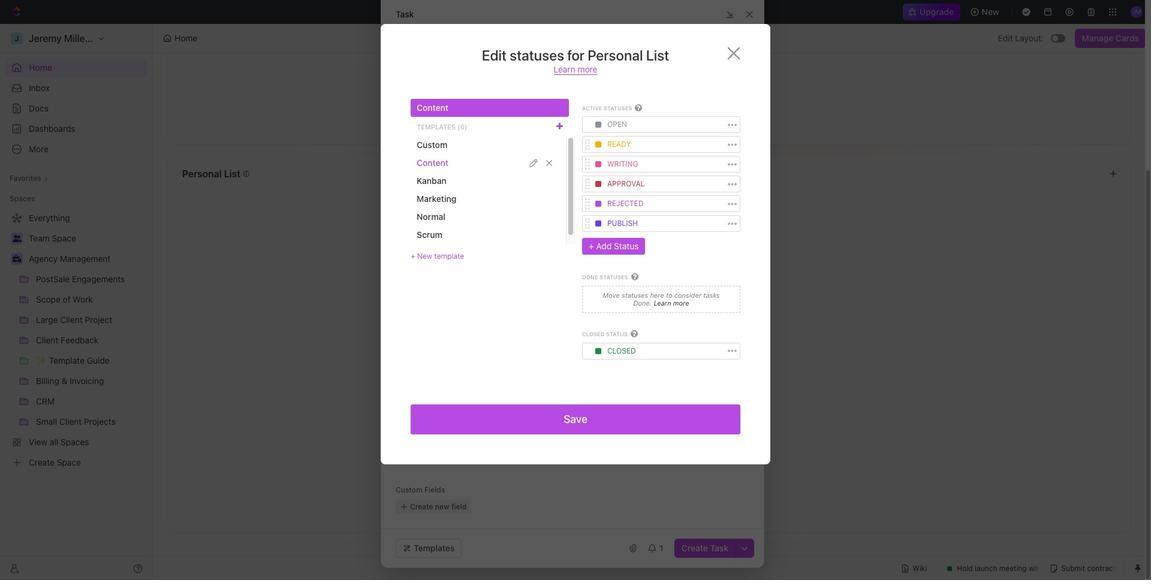 Task type: describe. For each thing, give the bounding box(es) containing it.
learn more link for your
[[649, 357, 687, 366]]

personal for personal list
[[182, 168, 222, 179]]

0 horizontal spatial answer
[[456, 394, 484, 404]]

teamwork
[[443, 427, 481, 438]]

the left chosen
[[696, 173, 708, 183]]

to right key
[[591, 427, 599, 438]]

more down consider on the right of the page
[[673, 299, 689, 307]]

could
[[675, 20, 696, 30]]

books,
[[714, 49, 740, 59]]

topic. down in
[[397, 269, 419, 279]]

to inside the presentation should be engaging and informative. it should include visuals like charts, graphs, or images to make it more interesting. each member of the group should participate in presenting.
[[469, 332, 476, 342]]

graphs,
[[397, 332, 426, 342]]

to inside after the presentation, there will be a question-and-answer session. so, the group should be prepared to answer any questions about their topic.
[[446, 394, 454, 404]]

luck!
[[721, 427, 739, 438]]

their inside 'in this task, students will work in groups of four. each group will be assigned a different topic. the group members need to collaborate and prepare a presentation on their assigned topic.'
[[697, 269, 715, 279]]

is inside for this task, students are required to choose a topic of their interest. it could be anything from history, science, arts, or technology. once the topic is selected, they need to conduct thorough research on it. they should gather information from reliable sources like books, scholarly articles, and reputable websites.
[[618, 34, 625, 44]]

edit for layout:
[[998, 33, 1013, 43]]

structured.
[[467, 173, 510, 183]]

to inside move statuses here to consider tasks done.
[[666, 291, 672, 299]]

informative.
[[560, 317, 606, 327]]

tasks.
[[641, 347, 661, 356]]

each inside 'in this task, students will work in groups of four. each group will be assigned a different topic. the group members need to collaborate and prepare a presentation on their assigned topic.'
[[583, 255, 602, 265]]

it inside for this task, students are required to choose a topic of their interest. it could be anything from history, science, arts, or technology. once the topic is selected, they need to conduct thorough research on it. they should gather information from reliable sources like books, scholarly articles, and reputable websites.
[[667, 20, 672, 30]]

in
[[397, 255, 404, 265]]

groups
[[524, 255, 551, 265]]

gather
[[542, 49, 567, 59]]

dropdown menu image for approval
[[595, 181, 601, 187]]

participate
[[397, 346, 438, 356]]

will inside after the presentation, there will be a question-and-answer session. so, the group should be prepared to answer any questions about their topic.
[[509, 380, 521, 390]]

active
[[582, 105, 602, 112]]

there
[[486, 380, 507, 390]]

+ add status
[[589, 241, 639, 251]]

cards
[[1116, 33, 1139, 43]]

1 vertical spatial topic
[[597, 34, 616, 44]]

their inside after the presentation, there will be a question-and-answer session. so, the group should be prepared to answer any questions about their topic.
[[567, 394, 584, 404]]

new button
[[965, 2, 1007, 22]]

more down tasks
[[670, 357, 687, 366]]

edit for statuses
[[482, 47, 507, 64]]

organizing
[[485, 97, 526, 107]]

step
[[433, 97, 450, 107]]

dropdown menu image for rejected
[[595, 201, 601, 207]]

arts,
[[482, 34, 499, 44]]

remember, teamwork and communication are key to the success of this task. good luck!
[[397, 427, 739, 438]]

based
[[547, 159, 571, 169]]

different
[[700, 255, 733, 265]]

websites.
[[523, 63, 559, 73]]

1 horizontal spatial an
[[695, 97, 704, 107]]

finally, students need to write a report based on their research. the report should be clear, concise, and well-structured. it should include all the important details about the chosen topic. remember to cite all sources used in the research.
[[397, 159, 750, 198]]

articles,
[[434, 63, 465, 73]]

list for personal list
[[224, 168, 241, 179]]

should up status
[[615, 317, 641, 327]]

upgrade link
[[903, 4, 960, 20]]

that
[[397, 111, 412, 121]]

presenting.
[[450, 346, 493, 356]]

closed for closed
[[607, 346, 636, 355]]

to up technology.
[[534, 20, 542, 30]]

0 vertical spatial research.
[[605, 159, 641, 169]]

approval
[[607, 179, 645, 188]]

outline
[[706, 97, 732, 107]]

should inside after the presentation, there will be a question-and-answer session. so, the group should be prepared to answer any questions about their topic.
[[716, 380, 742, 390]]

(6)
[[458, 123, 467, 130]]

the inside the next step involves organizing the collected data. students should create an outline that includes an introduction, main points, and a conclusion. this will serve as a roadmap for their project.
[[528, 97, 541, 107]]

need inside 'in this task, students will work in groups of four. each group will be assigned a different topic. the group members need to collaborate and prepare a presentation on their assigned topic.'
[[501, 269, 521, 279]]

this for from
[[412, 20, 426, 30]]

presentation inside the presentation should be engaging and informative. it should include visuals like charts, graphs, or images to make it more interesting. each member of the group should participate in presenting.
[[414, 317, 463, 327]]

are for for this task, students are required to choose a topic of their interest. it could be anything from history, science, arts, or technology. once the topic is selected, they need to conduct thorough research on it. they should gather information from reliable sources like books, scholarly articles, and reputable websites.
[[485, 20, 497, 30]]

to left the cite
[[465, 188, 473, 198]]

create
[[668, 97, 692, 107]]

new inside button
[[982, 7, 999, 17]]

for
[[397, 20, 410, 30]]

scholarly
[[397, 63, 432, 73]]

be inside the presentation should be engaging and informative. it should include visuals like charts, graphs, or images to make it more interesting. each member of the group should participate in presenting.
[[493, 317, 503, 327]]

save button
[[411, 404, 740, 434]]

0 vertical spatial all
[[578, 173, 587, 183]]

conclusion.
[[585, 111, 629, 121]]

home inside "link"
[[29, 62, 52, 73]]

task.
[[677, 427, 695, 438]]

four.
[[564, 255, 581, 265]]

home
[[592, 347, 611, 356]]

prepare
[[595, 269, 625, 279]]

of inside for this task, students are required to choose a topic of their interest. it could be anything from history, science, arts, or technology. once the topic is selected, they need to conduct thorough research on it. they should gather information from reliable sources like books, scholarly articles, and reputable websites.
[[603, 20, 611, 30]]

should inside the next step involves organizing the collected data. students should create an outline that includes an introduction, main points, and a conclusion. this will serve as a roadmap for their project.
[[640, 97, 666, 107]]

should up make
[[465, 317, 491, 327]]

list for personal list is a home for your tasks. tasks created here are private by default.
[[564, 347, 576, 356]]

to left me
[[227, 557, 236, 568]]

members
[[463, 269, 499, 279]]

presentation,
[[433, 380, 484, 390]]

layout:
[[1015, 33, 1044, 43]]

should inside for this task, students are required to choose a topic of their interest. it could be anything from history, science, arts, or technology. once the topic is selected, they need to conduct thorough research on it. they should gather information from reliable sources like books, scholarly articles, and reputable websites.
[[513, 49, 539, 59]]

inbox link
[[5, 79, 147, 98]]

their inside for this task, students are required to choose a topic of their interest. it could be anything from history, science, arts, or technology. once the topic is selected, they need to conduct thorough research on it. they should gather information from reliable sources like books, scholarly articles, and reputable websites.
[[613, 20, 631, 30]]

scrum
[[417, 230, 442, 240]]

any
[[486, 394, 500, 404]]

task, for history,
[[428, 20, 447, 30]]

group down template in the top of the page
[[438, 269, 461, 279]]

on inside 'in this task, students will work in groups of four. each group will be assigned a different topic. the group members need to collaborate and prepare a presentation on their assigned topic.'
[[685, 269, 695, 279]]

in inside the presentation should be engaging and informative. it should include visuals like charts, graphs, or images to make it more interesting. each member of the group should participate in presenting.
[[441, 346, 447, 356]]

or inside for this task, students are required to choose a topic of their interest. it could be anything from history, science, arts, or technology. once the topic is selected, they need to conduct thorough research on it. they should gather information from reliable sources like books, scholarly articles, and reputable websites.
[[502, 34, 510, 44]]

be inside 'in this task, students will work in groups of four. each group will be assigned a different topic. the group members need to collaborate and prepare a presentation on their assigned topic.'
[[644, 255, 654, 265]]

interest.
[[633, 20, 665, 30]]

private
[[742, 347, 765, 356]]

for this task, students are required to choose a topic of their interest. it could be anything from history, science, arts, or technology. once the topic is selected, they need to conduct thorough research on it. they should gather information from reliable sources like books, scholarly articles, and reputable websites.
[[397, 20, 750, 73]]

normal
[[417, 212, 445, 222]]

need inside finally, students need to write a report based on their research. the report should be clear, concise, and well-structured. it should include all the important details about the chosen topic. remember to cite all sources used in the research.
[[462, 159, 481, 169]]

will inside the next step involves organizing the collected data. students should create an outline that includes an introduction, main points, and a conclusion. this will serve as a roadmap for their project.
[[650, 111, 662, 121]]

their inside the next step involves organizing the collected data. students should create an outline that includes an introduction, main points, and a conclusion. this will serve as a roadmap for their project.
[[410, 125, 428, 135]]

for inside personal list is a home for your tasks. tasks created here are private by default.
[[613, 347, 622, 356]]

tasks
[[703, 291, 720, 299]]

it
[[502, 332, 507, 342]]

dialog containing task
[[381, 0, 764, 568]]

science,
[[448, 34, 480, 44]]

member
[[598, 332, 630, 342]]

0 vertical spatial learn more link
[[554, 64, 597, 75]]

statuses for move
[[622, 291, 648, 299]]

the inside for this task, students are required to choose a topic of their interest. it could be anything from history, science, arts, or technology. once the topic is selected, they need to conduct thorough research on it. they should gather information from reliable sources like books, scholarly articles, and reputable websites.
[[582, 34, 594, 44]]

remember
[[421, 188, 463, 198]]

management
[[60, 254, 111, 264]]

task for task
[[396, 9, 414, 19]]

learn for done.
[[654, 299, 671, 307]]

data.
[[581, 97, 600, 107]]

the right "so,"
[[676, 380, 689, 390]]

topic. down template in the top of the page
[[434, 284, 456, 294]]

and-
[[580, 380, 598, 390]]

docs
[[29, 103, 49, 113]]

research
[[434, 49, 468, 59]]

after
[[397, 380, 416, 390]]

ready
[[607, 140, 631, 149]]

are inside personal list is a home for your tasks. tasks created here are private by default.
[[729, 347, 740, 356]]

task for task 2: group presentation
[[397, 221, 416, 231]]

the right used at the left of the page
[[566, 188, 578, 198]]

the up prepared
[[418, 380, 431, 390]]

dashboards link
[[5, 119, 147, 138]]

1 vertical spatial assigned
[[397, 284, 432, 294]]

agency management
[[29, 254, 111, 264]]

they
[[665, 34, 682, 44]]

to up structured.
[[483, 159, 491, 169]]

and right teamwork
[[483, 427, 498, 438]]

personal list is a home for your tasks. tasks created here are private by default.
[[533, 347, 765, 366]]

group down '+ add status'
[[604, 255, 627, 265]]

it inside finally, students need to write a report based on their research. the report should be clear, concise, and well-structured. it should include all the important details about the chosen topic. remember to cite all sources used in the research.
[[512, 173, 517, 183]]

favorites button
[[5, 171, 53, 186]]

marketing
[[417, 194, 456, 204]]

2:
[[418, 221, 426, 231]]

sources inside finally, students need to write a report based on their research. the report should be clear, concise, and well-structured. it should include all the important details about the chosen topic. remember to cite all sources used in the research.
[[503, 188, 533, 198]]

dropdown menu image for publish
[[595, 221, 601, 227]]

the left success
[[602, 427, 614, 438]]

custom for custom fields
[[396, 486, 423, 495]]

once
[[559, 34, 580, 44]]

this for topic.
[[406, 255, 420, 265]]

custom for custom
[[417, 140, 447, 150]]

engaging
[[505, 317, 541, 327]]

selected,
[[627, 34, 662, 44]]

will up the members
[[479, 255, 492, 265]]

home link
[[5, 58, 147, 77]]

of inside 'in this task, students will work in groups of four. each group will be assigned a different topic. the group members need to collaborate and prepare a presentation on their assigned topic.'
[[554, 255, 561, 265]]

template
[[434, 252, 464, 261]]

as
[[688, 111, 697, 121]]



Task type: vqa. For each thing, say whether or not it's contained in the screenshot.
bottommost are
yes



Task type: locate. For each thing, give the bounding box(es) containing it.
1 vertical spatial research.
[[580, 188, 617, 198]]

it down write
[[512, 173, 517, 183]]

0 horizontal spatial edit
[[482, 47, 507, 64]]

learn more link down tasks
[[649, 357, 687, 366]]

includes
[[414, 111, 447, 121]]

and inside for this task, students are required to choose a topic of their interest. it could be anything from history, science, arts, or technology. once the topic is selected, they need to conduct thorough research on it. they should gather information from reliable sources like books, scholarly articles, and reputable websites.
[[467, 63, 481, 73]]

the
[[582, 34, 594, 44], [528, 97, 541, 107], [589, 173, 601, 183], [696, 173, 708, 183], [566, 188, 578, 198], [642, 332, 655, 342], [418, 380, 431, 390], [676, 380, 689, 390], [602, 427, 614, 438]]

of inside the presentation should be engaging and informative. it should include visuals like charts, graphs, or images to make it more interesting. each member of the group should participate in presenting.
[[632, 332, 640, 342]]

+ left add
[[589, 241, 594, 251]]

a inside finally, students need to write a report based on their research. the report should be clear, concise, and well-structured. it should include all the important details about the chosen topic. remember to cite all sources used in the research.
[[515, 159, 519, 169]]

1 horizontal spatial in
[[515, 255, 522, 265]]

make
[[479, 332, 499, 342]]

learn more for your
[[649, 357, 687, 366]]

1 horizontal spatial answer
[[598, 380, 626, 390]]

1 vertical spatial dropdown menu image
[[595, 221, 601, 227]]

topic. inside after the presentation, there will be a question-and-answer session. so, the group should be prepared to answer any questions about their topic.
[[586, 394, 608, 404]]

statuses for done
[[600, 274, 628, 281]]

their
[[613, 20, 631, 30], [410, 125, 428, 135], [585, 159, 603, 169], [697, 269, 715, 279], [567, 394, 584, 404]]

include
[[548, 173, 576, 183], [644, 317, 672, 327]]

or left images
[[428, 332, 436, 342]]

manage
[[1082, 33, 1114, 43]]

2 vertical spatial for
[[613, 347, 622, 356]]

of up your
[[632, 332, 640, 342]]

should up chosen
[[687, 159, 712, 169]]

list inside edit statuses for personal list learn more
[[646, 47, 669, 64]]

1 horizontal spatial on
[[573, 159, 583, 169]]

2 horizontal spatial personal
[[588, 47, 643, 64]]

0 horizontal spatial presentation
[[414, 317, 463, 327]]

edit inside edit statuses for personal list learn more
[[482, 47, 507, 64]]

a inside after the presentation, there will be a question-and-answer session. so, the group should be prepared to answer any questions about their topic.
[[536, 380, 540, 390]]

done
[[582, 274, 598, 281]]

here inside personal list is a home for your tasks. tasks created here are private by default.
[[712, 347, 727, 356]]

1 vertical spatial include
[[644, 317, 672, 327]]

roadmap
[[706, 111, 740, 121]]

in this task, students will work in groups of four. each group will be assigned a different topic. the group members need to collaborate and prepare a presentation on their assigned topic.
[[397, 255, 735, 294]]

about inside finally, students need to write a report based on their research. the report should be clear, concise, and well-structured. it should include all the important details about the chosen topic. remember to cite all sources used in the research.
[[671, 173, 693, 183]]

include inside the presentation should be engaging and informative. it should include visuals like charts, graphs, or images to make it more interesting. each member of the group should participate in presenting.
[[644, 317, 672, 327]]

the up graphs,
[[397, 317, 412, 327]]

to down the groups
[[523, 269, 531, 279]]

inbox
[[29, 83, 50, 93]]

1 report from the left
[[521, 159, 545, 169]]

1 vertical spatial is
[[578, 347, 584, 356]]

1 horizontal spatial assigned
[[656, 255, 691, 265]]

2 vertical spatial task
[[710, 543, 728, 553]]

0 horizontal spatial new
[[417, 252, 432, 261]]

new
[[982, 7, 999, 17], [417, 252, 432, 261]]

they
[[492, 49, 511, 59]]

personal list
[[182, 168, 241, 179]]

are
[[485, 20, 497, 30], [729, 347, 740, 356], [561, 427, 574, 438]]

to inside 'in this task, students will work in groups of four. each group will be assigned a different topic. the group members need to collaborate and prepare a presentation on their assigned topic.'
[[523, 269, 531, 279]]

0 vertical spatial learn
[[554, 64, 575, 74]]

a
[[575, 20, 579, 30], [578, 111, 583, 121], [699, 111, 704, 121], [515, 159, 519, 169], [693, 255, 698, 265], [628, 269, 632, 279], [586, 347, 590, 356], [536, 380, 540, 390]]

2 vertical spatial learn
[[649, 357, 668, 366]]

statuses for active
[[604, 105, 632, 112]]

1 vertical spatial in
[[515, 255, 522, 265]]

task, for the
[[422, 255, 441, 265]]

are inside for this task, students are required to choose a topic of their interest. it could be anything from history, science, arts, or technology. once the topic is selected, they need to conduct thorough research on it. they should gather information from reliable sources like books, scholarly articles, and reputable websites.
[[485, 20, 497, 30]]

1 horizontal spatial about
[[671, 173, 693, 183]]

is inside personal list is a home for your tasks. tasks created here are private by default.
[[578, 347, 584, 356]]

learn inside edit statuses for personal list learn more
[[554, 64, 575, 74]]

dropdown menu image left writing
[[595, 161, 601, 167]]

business time image
[[12, 255, 21, 263]]

1 horizontal spatial closed
[[607, 346, 636, 355]]

all left important at the top right
[[578, 173, 587, 183]]

involves
[[452, 97, 483, 107]]

from down selected,
[[615, 49, 633, 59]]

of up 'information'
[[603, 20, 611, 30]]

should up the created
[[682, 332, 708, 342]]

is left "home"
[[578, 347, 584, 356]]

to left conduct
[[705, 34, 713, 44]]

dropdown menu image left ready
[[595, 142, 601, 148]]

0 horizontal spatial all
[[492, 188, 500, 198]]

0 vertical spatial dropdown menu image
[[595, 122, 601, 128]]

presentation inside 'in this task, students will work in groups of four. each group will be assigned a different topic. the group members need to collaborate and prepare a presentation on their assigned topic.'
[[634, 269, 683, 279]]

more
[[578, 64, 597, 74], [673, 299, 689, 307], [509, 332, 529, 342], [670, 357, 687, 366]]

statuses for edit
[[510, 47, 564, 64]]

0 horizontal spatial list
[[224, 168, 241, 179]]

2 dropdown menu image from the top
[[595, 161, 601, 167]]

assigned to me
[[182, 557, 252, 568]]

0 vertical spatial from
[[397, 34, 415, 44]]

dropdown menu image for writing
[[595, 161, 601, 167]]

students inside for this task, students are required to choose a topic of their interest. it could be anything from history, science, arts, or technology. once the topic is selected, they need to conduct thorough research on it. they should gather information from reliable sources like books, scholarly articles, and reputable websites.
[[449, 20, 483, 30]]

write
[[493, 159, 512, 169]]

task button
[[396, 0, 414, 28]]

the inside the presentation should be engaging and informative. it should include visuals like charts, graphs, or images to make it more interesting. each member of the group should participate in presenting.
[[397, 317, 412, 327]]

in inside finally, students need to write a report based on their research. the report should be clear, concise, and well-structured. it should include all the important details about the chosen topic. remember to cite all sources used in the research.
[[557, 188, 563, 198]]

more inside edit statuses for personal list learn more
[[578, 64, 597, 74]]

will down status
[[629, 255, 642, 265]]

task, inside 'in this task, students will work in groups of four. each group will be assigned a different topic. the group members need to collaborate and prepare a presentation on their assigned topic.'
[[422, 255, 441, 265]]

statuses up move
[[600, 274, 628, 281]]

2 horizontal spatial it
[[667, 20, 672, 30]]

2 horizontal spatial need
[[684, 34, 703, 44]]

1 vertical spatial sources
[[503, 188, 533, 198]]

chosen
[[711, 173, 739, 183]]

+ for + new template
[[411, 252, 415, 261]]

a left different
[[693, 255, 698, 265]]

favorites
[[10, 174, 41, 183]]

so,
[[662, 380, 674, 390]]

this inside 'in this task, students will work in groups of four. each group will be assigned a different topic. the group members need to collaborate and prepare a presentation on their assigned topic.'
[[406, 255, 420, 265]]

0 vertical spatial for
[[567, 47, 585, 64]]

group up tasks
[[657, 332, 680, 342]]

history,
[[417, 34, 445, 44]]

0 vertical spatial here
[[650, 291, 664, 299]]

learn for your
[[649, 357, 668, 366]]

1 horizontal spatial all
[[578, 173, 587, 183]]

0 vertical spatial personal
[[588, 47, 643, 64]]

assigned
[[182, 557, 224, 568]]

this left task.
[[660, 427, 674, 438]]

should up this
[[640, 97, 666, 107]]

here right the created
[[712, 347, 727, 356]]

group inside after the presentation, there will be a question-and-answer session. so, the group should be prepared to answer any questions about their topic.
[[691, 380, 714, 390]]

edit left layout:
[[998, 33, 1013, 43]]

an
[[695, 97, 704, 107], [449, 111, 458, 121]]

created
[[684, 347, 710, 356]]

this right in
[[406, 255, 420, 265]]

1 vertical spatial on
[[573, 159, 583, 169]]

1 horizontal spatial include
[[644, 317, 672, 327]]

publish
[[607, 219, 638, 228]]

task, down scrum
[[422, 255, 441, 265]]

1 horizontal spatial need
[[501, 269, 521, 279]]

0 vertical spatial presentation
[[634, 269, 683, 279]]

2 report from the left
[[661, 159, 684, 169]]

statuses up done.
[[622, 291, 648, 299]]

0 horizontal spatial closed
[[582, 331, 605, 338]]

manage cards
[[1082, 33, 1139, 43]]

in down images
[[441, 346, 447, 356]]

need down could
[[684, 34, 703, 44]]

this
[[631, 111, 648, 121]]

assigned up consider on the right of the page
[[656, 255, 691, 265]]

and inside finally, students need to write a report based on their research. the report should be clear, concise, and well-structured. it should include all the important details about the chosen topic. remember to cite all sources used in the research.
[[431, 173, 446, 183]]

here inside move statuses here to consider tasks done.
[[650, 291, 664, 299]]

statuses inside move statuses here to consider tasks done.
[[622, 291, 648, 299]]

success
[[616, 427, 648, 438]]

be
[[698, 20, 708, 30], [715, 159, 725, 169], [644, 255, 654, 265], [493, 317, 503, 327], [524, 380, 533, 390], [397, 394, 407, 404]]

or inside the presentation should be engaging and informative. it should include visuals like charts, graphs, or images to make it more interesting. each member of the group should participate in presenting.
[[428, 332, 436, 342]]

and inside the next step involves organizing the collected data. students should create an outline that includes an introduction, main points, and a conclusion. this will serve as a roadmap for their project.
[[561, 111, 576, 121]]

each down informative.
[[577, 332, 596, 342]]

0 horizontal spatial +
[[411, 252, 415, 261]]

1 vertical spatial all
[[492, 188, 500, 198]]

done.
[[633, 299, 652, 307]]

0 vertical spatial an
[[695, 97, 704, 107]]

1 vertical spatial learn more link
[[652, 299, 689, 307]]

like inside for this task, students are required to choose a topic of their interest. it could be anything from history, science, arts, or technology. once the topic is selected, they need to conduct thorough research on it. they should gather information from reliable sources like books, scholarly articles, and reputable websites.
[[699, 49, 712, 59]]

0 vertical spatial answer
[[598, 380, 626, 390]]

after the presentation, there will be a question-and-answer session. so, the group should be prepared to answer any questions about their topic.
[[397, 380, 744, 404]]

add
[[596, 241, 612, 251]]

0 horizontal spatial home
[[29, 62, 52, 73]]

good
[[698, 427, 719, 438]]

concise,
[[397, 173, 429, 183]]

0 vertical spatial closed
[[582, 331, 605, 338]]

group inside the presentation should be engaging and informative. it should include visuals like charts, graphs, or images to make it more interesting. each member of the group should participate in presenting.
[[657, 332, 680, 342]]

2 vertical spatial this
[[660, 427, 674, 438]]

edit statuses for personal list dialog
[[381, 24, 770, 464]]

create
[[682, 543, 708, 553]]

consider
[[674, 291, 702, 299]]

an up (6)
[[449, 111, 458, 121]]

your
[[624, 347, 639, 356]]

2 horizontal spatial are
[[729, 347, 740, 356]]

dialog
[[381, 0, 764, 568]]

personal inside edit statuses for personal list learn more
[[588, 47, 643, 64]]

1 horizontal spatial is
[[618, 34, 625, 44]]

2 vertical spatial it
[[608, 317, 613, 327]]

should up used at the left of the page
[[519, 173, 545, 183]]

1 horizontal spatial personal
[[533, 347, 562, 356]]

sources inside for this task, students are required to choose a topic of their interest. it could be anything from history, science, arts, or technology. once the topic is selected, they need to conduct thorough research on it. they should gather information from reliable sources like books, scholarly articles, and reputable websites.
[[666, 49, 696, 59]]

need up well-
[[462, 159, 481, 169]]

the inside the next step involves organizing the collected data. students should create an outline that includes an introduction, main points, and a conclusion. this will serve as a roadmap for their project.
[[397, 97, 412, 107]]

the inside finally, students need to write a report based on their research. the report should be clear, concise, and well-structured. it should include all the important details about the chosen topic. remember to cite all sources used in the research.
[[643, 159, 658, 169]]

custom inside edit statuses for personal list "dialog"
[[417, 140, 447, 150]]

need inside for this task, students are required to choose a topic of their interest. it could be anything from history, science, arts, or technology. once the topic is selected, they need to conduct thorough research on it. they should gather information from reliable sources like books, scholarly articles, and reputable websites.
[[684, 34, 703, 44]]

learn more down tasks
[[649, 357, 687, 366]]

closed for closed status
[[582, 331, 605, 338]]

project.
[[430, 125, 459, 135]]

1 horizontal spatial for
[[567, 47, 585, 64]]

topic. down "and-"
[[586, 394, 608, 404]]

a inside for this task, students are required to choose a topic of their interest. it could be anything from history, science, arts, or technology. once the topic is selected, they need to conduct thorough research on it. they should gather information from reliable sources like books, scholarly articles, and reputable websites.
[[575, 20, 579, 30]]

1 dropdown menu image from the top
[[595, 142, 601, 148]]

1 horizontal spatial report
[[661, 159, 684, 169]]

and down four. at the top of page
[[579, 269, 593, 279]]

dropdown menu image for ready
[[595, 142, 601, 148]]

the inside the presentation should be engaging and informative. it should include visuals like charts, graphs, or images to make it more interesting. each member of the group should participate in presenting.
[[642, 332, 655, 342]]

2 vertical spatial on
[[685, 269, 695, 279]]

1 vertical spatial are
[[729, 347, 740, 356]]

group down the created
[[691, 380, 714, 390]]

information
[[569, 49, 613, 59]]

each
[[583, 255, 602, 265], [577, 332, 596, 342]]

1 vertical spatial from
[[615, 49, 633, 59]]

1 vertical spatial learn
[[654, 299, 671, 307]]

0 vertical spatial or
[[502, 34, 510, 44]]

and down collected
[[561, 111, 576, 121]]

assigned down in
[[397, 284, 432, 294]]

0 horizontal spatial are
[[485, 20, 497, 30]]

their left writing
[[585, 159, 603, 169]]

about
[[671, 173, 693, 183], [542, 394, 564, 404]]

on inside for this task, students are required to choose a topic of their interest. it could be anything from history, science, arts, or technology. once the topic is selected, they need to conduct thorough research on it. they should gather information from reliable sources like books, scholarly articles, and reputable websites.
[[470, 49, 480, 59]]

to up presenting.
[[469, 332, 476, 342]]

1 vertical spatial task
[[397, 221, 416, 231]]

an up as
[[695, 97, 704, 107]]

be up move statuses here to consider tasks done.
[[644, 255, 654, 265]]

this inside for this task, students are required to choose a topic of their interest. it could be anything from history, science, arts, or technology. once the topic is selected, they need to conduct thorough research on it. they should gather information from reliable sources like books, scholarly articles, and reputable websites.
[[412, 20, 426, 30]]

answer
[[598, 380, 626, 390], [456, 394, 484, 404]]

0 vertical spatial is
[[618, 34, 625, 44]]

0 vertical spatial +
[[589, 241, 594, 251]]

and inside 'in this task, students will work in groups of four. each group will be assigned a different topic. the group members need to collaborate and prepare a presentation on their assigned topic.'
[[579, 269, 593, 279]]

sources down they
[[666, 49, 696, 59]]

0 vertical spatial in
[[557, 188, 563, 198]]

on right based
[[573, 159, 583, 169]]

sidebar navigation
[[0, 24, 153, 580]]

be up questions
[[524, 380, 533, 390]]

choose
[[544, 20, 572, 30]]

learn more link down 'information'
[[554, 64, 597, 75]]

1 horizontal spatial home
[[174, 33, 197, 43]]

statuses inside edit statuses for personal list learn more
[[510, 47, 564, 64]]

answer down by
[[598, 380, 626, 390]]

and inside the presentation should be engaging and informative. it should include visuals like charts, graphs, or images to make it more interesting. each member of the group should participate in presenting.
[[543, 317, 558, 327]]

3 dropdown menu image from the top
[[595, 181, 601, 187]]

0 horizontal spatial for
[[397, 125, 408, 135]]

their inside finally, students need to write a report based on their research. the report should be clear, concise, and well-structured. it should include all the important details about the chosen topic. remember to cite all sources used in the research.
[[585, 159, 603, 169]]

2 vertical spatial are
[[561, 427, 574, 438]]

about inside after the presentation, there will be a question-and-answer session. so, the group should be prepared to answer any questions about their topic.
[[542, 394, 564, 404]]

2 vertical spatial list
[[564, 347, 576, 356]]

1 vertical spatial learn more
[[649, 357, 687, 366]]

task right "create"
[[710, 543, 728, 553]]

custom inside dialog
[[396, 486, 423, 495]]

points,
[[533, 111, 559, 121]]

personal inside personal list is a home for your tasks. tasks created here are private by default.
[[533, 347, 562, 356]]

list inside personal list is a home for your tasks. tasks created here are private by default.
[[564, 347, 576, 356]]

the left important at the top right
[[589, 173, 601, 183]]

anything
[[710, 20, 744, 30]]

it inside the presentation should be engaging and informative. it should include visuals like charts, graphs, or images to make it more interesting. each member of the group should participate in presenting.
[[608, 317, 613, 327]]

0 vertical spatial task
[[396, 9, 414, 19]]

dropdown menu image left rejected
[[595, 201, 601, 207]]

students for are
[[449, 20, 483, 30]]

statuses
[[510, 47, 564, 64], [604, 105, 632, 112], [600, 274, 628, 281], [622, 291, 648, 299]]

1 vertical spatial home
[[29, 62, 52, 73]]

all
[[578, 173, 587, 183], [492, 188, 500, 198]]

students inside 'in this task, students will work in groups of four. each group will be assigned a different topic. the group members need to collaborate and prepare a presentation on their assigned topic.'
[[443, 255, 477, 265]]

0 vertical spatial home
[[174, 33, 197, 43]]

like inside the presentation should be engaging and informative. it should include visuals like charts, graphs, or images to make it more interesting. each member of the group should participate in presenting.
[[703, 317, 716, 327]]

fields
[[424, 486, 445, 495]]

more right it
[[509, 332, 529, 342]]

0 vertical spatial edit
[[998, 33, 1013, 43]]

next
[[414, 97, 431, 107]]

for inside edit statuses for personal list learn more
[[567, 47, 585, 64]]

students for will
[[443, 255, 477, 265]]

a right as
[[699, 111, 704, 121]]

open
[[607, 120, 627, 129]]

agency
[[29, 254, 58, 264]]

0 vertical spatial are
[[485, 20, 497, 30]]

reputable
[[484, 63, 520, 73]]

upgrade
[[920, 7, 954, 17]]

0 vertical spatial sources
[[666, 49, 696, 59]]

learn more link for done.
[[652, 299, 689, 307]]

1 vertical spatial answer
[[456, 394, 484, 404]]

0 horizontal spatial report
[[521, 159, 545, 169]]

cite
[[475, 188, 489, 198]]

agency management link
[[29, 249, 145, 269]]

0 horizontal spatial from
[[397, 34, 415, 44]]

be up it
[[493, 317, 503, 327]]

from
[[397, 34, 415, 44], [615, 49, 633, 59]]

the inside 'in this task, students will work in groups of four. each group will be assigned a different topic. the group members need to collaborate and prepare a presentation on their assigned topic.'
[[421, 269, 436, 279]]

all right the cite
[[492, 188, 500, 198]]

0 vertical spatial students
[[449, 20, 483, 30]]

to down presentation,
[[446, 394, 454, 404]]

0 vertical spatial assigned
[[656, 255, 691, 265]]

a inside personal list is a home for your tasks. tasks created here are private by default.
[[586, 347, 590, 356]]

+ for + add status
[[589, 241, 594, 251]]

key
[[576, 427, 589, 438]]

of right success
[[650, 427, 658, 438]]

2 dropdown menu image from the top
[[595, 221, 601, 227]]

be inside for this task, students are required to choose a topic of their interest. it could be anything from history, science, arts, or technology. once the topic is selected, they need to conduct thorough research on it. they should gather information from reliable sources like books, scholarly articles, and reputable websites.
[[698, 20, 708, 30]]

are for remember, teamwork and communication are key to the success of this task. good luck!
[[561, 427, 574, 438]]

0 vertical spatial each
[[583, 255, 602, 265]]

1 horizontal spatial list
[[564, 347, 576, 356]]

1 horizontal spatial edit
[[998, 33, 1013, 43]]

learn
[[554, 64, 575, 74], [654, 299, 671, 307], [649, 357, 668, 366]]

1 vertical spatial new
[[417, 252, 432, 261]]

be right could
[[698, 20, 708, 30]]

+ right in
[[411, 252, 415, 261]]

in right the work
[[515, 255, 522, 265]]

active statuses
[[582, 105, 632, 112]]

2 vertical spatial learn more link
[[649, 357, 687, 366]]

about down question-
[[542, 394, 564, 404]]

new inside edit statuses for personal list "dialog"
[[417, 252, 432, 261]]

students up kanban
[[426, 159, 459, 169]]

0 vertical spatial include
[[548, 173, 576, 183]]

0 vertical spatial this
[[412, 20, 426, 30]]

in inside 'in this task, students will work in groups of four. each group will be assigned a different topic. the group members need to collaborate and prepare a presentation on their assigned topic.'
[[515, 255, 522, 265]]

learn more down consider on the right of the page
[[652, 299, 689, 307]]

learn down tasks.
[[649, 357, 668, 366]]

dropdown menu image
[[595, 122, 601, 128], [595, 221, 601, 227]]

1 dropdown menu image from the top
[[595, 122, 601, 128]]

2 content from the top
[[417, 158, 448, 168]]

their down the "includes"
[[410, 125, 428, 135]]

1 vertical spatial an
[[449, 111, 458, 121]]

0 horizontal spatial is
[[578, 347, 584, 356]]

+ new template
[[411, 252, 464, 261]]

a right "prepare"
[[628, 269, 632, 279]]

are up arts,
[[485, 20, 497, 30]]

it.
[[482, 49, 490, 59]]

learn down gather
[[554, 64, 575, 74]]

prepared
[[409, 394, 444, 404]]

1 vertical spatial personal
[[182, 168, 222, 179]]

statuses up the open
[[604, 105, 632, 112]]

and up interesting.
[[543, 317, 558, 327]]

here up done.
[[650, 291, 664, 299]]

a down data.
[[578, 111, 583, 121]]

topic. inside finally, students need to write a report based on their research. the report should be clear, concise, and well-structured. it should include all the important details about the chosen topic. remember to cite all sources used in the research.
[[397, 188, 419, 198]]

technology.
[[512, 34, 557, 44]]

1 vertical spatial for
[[397, 125, 408, 135]]

students inside finally, students need to write a report based on their research. the report should be clear, concise, and well-structured. it should include all the important details about the chosen topic. remember to cite all sources used in the research.
[[426, 159, 459, 169]]

closed status
[[582, 331, 628, 338]]

new down scrum
[[417, 252, 432, 261]]

1 content from the top
[[417, 103, 448, 113]]

about right details
[[671, 173, 693, 183]]

students up the members
[[443, 255, 477, 265]]

be up chosen
[[715, 159, 725, 169]]

1 vertical spatial closed
[[607, 346, 636, 355]]

dropdown menu image down conclusion.
[[595, 122, 601, 128]]

like right 'visuals'
[[703, 317, 716, 327]]

charts,
[[718, 317, 745, 327]]

task inside button
[[710, 543, 728, 553]]

be down after
[[397, 394, 407, 404]]

introduction,
[[461, 111, 510, 121]]

students up science,
[[449, 20, 483, 30]]

kanban
[[417, 176, 447, 186]]

task, inside for this task, students are required to choose a topic of their interest. it could be anything from history, science, arts, or technology. once the topic is selected, they need to conduct thorough research on it. they should gather information from reliable sources like books, scholarly articles, and reputable websites.
[[428, 20, 447, 30]]

learn more for done.
[[652, 299, 689, 307]]

will right this
[[650, 111, 662, 121]]

1 vertical spatial custom
[[396, 486, 423, 495]]

or right arts,
[[502, 34, 510, 44]]

sources left used at the left of the page
[[503, 188, 533, 198]]

students
[[603, 97, 637, 107]]

it up closed status
[[608, 317, 613, 327]]

0 horizontal spatial include
[[548, 173, 576, 183]]

0 horizontal spatial on
[[470, 49, 480, 59]]

custom fields
[[396, 486, 445, 495]]

move statuses here to consider tasks done.
[[603, 291, 720, 307]]

0 vertical spatial topic
[[582, 20, 601, 30]]

on inside finally, students need to write a report based on their research. the report should be clear, concise, and well-structured. it should include all the important details about the chosen topic. remember to cite all sources used in the research.
[[573, 159, 583, 169]]

reliable
[[636, 49, 664, 59]]

be inside finally, students need to write a report based on their research. the report should be clear, concise, and well-structured. it should include all the important details about the chosen topic. remember to cite all sources used in the research.
[[715, 159, 725, 169]]

1 vertical spatial edit
[[482, 47, 507, 64]]

writing
[[607, 160, 638, 169]]

include inside finally, students need to write a report based on their research. the report should be clear, concise, and well-structured. it should include all the important details about the chosen topic. remember to cite all sources used in the research.
[[548, 173, 576, 183]]

dropdown menu image
[[595, 142, 601, 148], [595, 161, 601, 167], [595, 181, 601, 187], [595, 201, 601, 207]]

1 vertical spatial it
[[512, 173, 517, 183]]

more inside the presentation should be engaging and informative. it should include visuals like charts, graphs, or images to make it more interesting. each member of the group should participate in presenting.
[[509, 332, 529, 342]]

1 vertical spatial content
[[417, 158, 448, 168]]

need down the work
[[501, 269, 521, 279]]

1 horizontal spatial +
[[589, 241, 594, 251]]

4 dropdown menu image from the top
[[595, 201, 601, 207]]

personal for personal list is a home for your tasks. tasks created here are private by default.
[[533, 347, 562, 356]]

presentation
[[456, 221, 509, 231]]

closed down informative.
[[582, 331, 605, 338]]

1 vertical spatial or
[[428, 332, 436, 342]]

dropdown menu image for open
[[595, 122, 601, 128]]

statuses down technology.
[[510, 47, 564, 64]]

for inside the next step involves organizing the collected data. students should create an outline that includes an introduction, main points, and a conclusion. this will serve as a roadmap for their project.
[[397, 125, 408, 135]]

each inside the presentation should be engaging and informative. it should include visuals like charts, graphs, or images to make it more interesting. each member of the group should participate in presenting.
[[577, 332, 596, 342]]

task up for
[[396, 9, 414, 19]]

0 horizontal spatial it
[[512, 173, 517, 183]]

learn more inside edit statuses for personal list "dialog"
[[652, 299, 689, 307]]

move
[[603, 291, 620, 299]]

their down "and-"
[[567, 394, 584, 404]]

status
[[606, 331, 628, 338]]

learn right done.
[[654, 299, 671, 307]]



